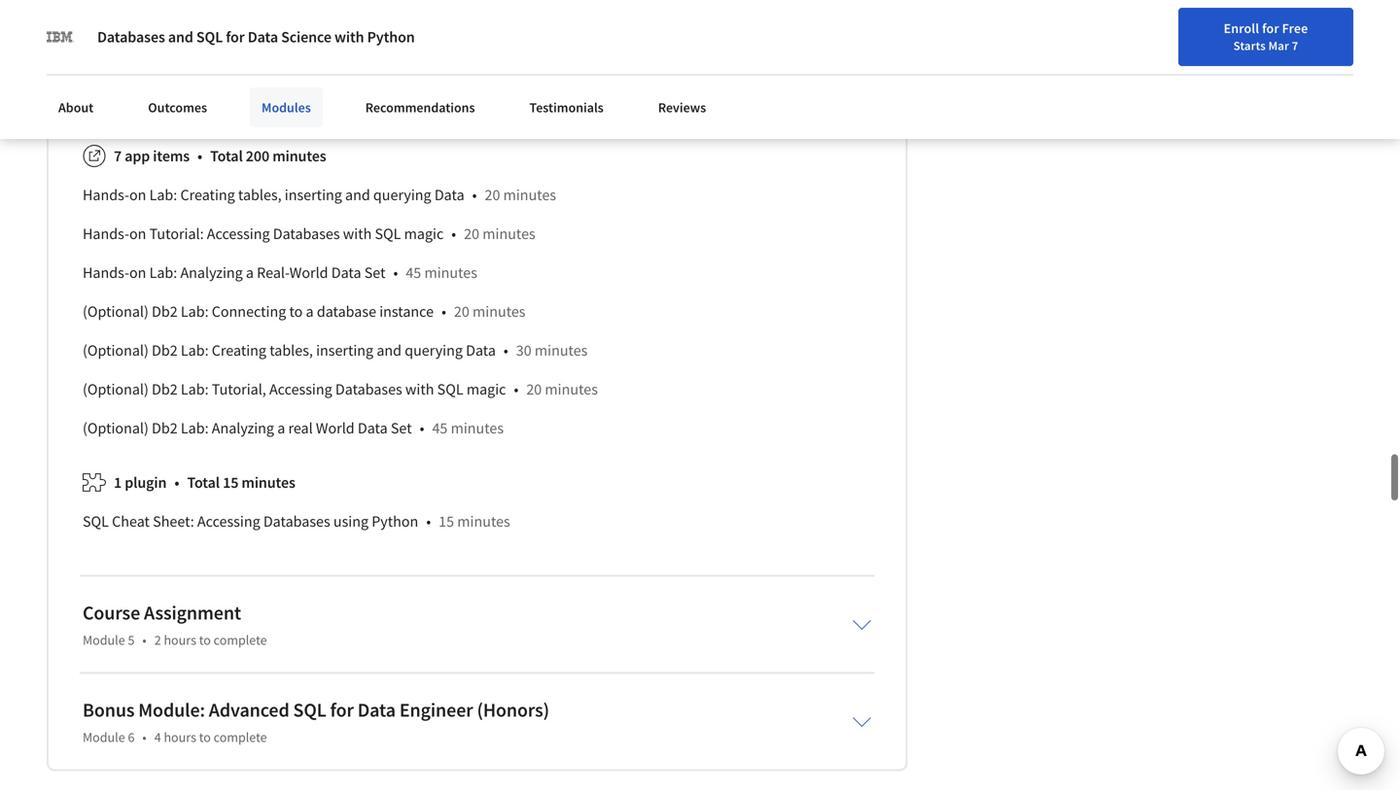 Task type: describe. For each thing, give the bounding box(es) containing it.
outcomes
[[148, 99, 207, 116]]

graded
[[83, 92, 130, 111]]

instance
[[379, 302, 434, 321]]

set for hands-on lab: analyzing a real-world data set
[[364, 263, 386, 282]]

200
[[246, 146, 269, 166]]

databases down hands-on lab: creating tables, inserting and querying data • 20 minutes
[[273, 224, 340, 243]]

1 vertical spatial python
[[343, 92, 390, 111]]

a for real-
[[246, 263, 254, 282]]

tutorial,
[[212, 379, 266, 399]]

hours inside course assignment module 5 • 2 hours to complete
[[164, 631, 196, 649]]

coursera image
[[23, 16, 147, 47]]

find your new career
[[1121, 22, 1243, 40]]

real
[[288, 418, 313, 438]]

accessing down • total 15 minutes
[[197, 512, 260, 531]]

(optional) for (optional)  db2 lab: analyzing a real world data set
[[83, 418, 149, 438]]

analyzing for real-
[[180, 263, 243, 282]]

join for free link
[[1309, 15, 1394, 52]]

graded quiz: accessing databases using python • 15 minutes
[[83, 92, 481, 111]]

to inside course assignment module 5 • 2 hours to complete
[[199, 631, 211, 649]]

to inside the bonus module: advanced sql for data engineer (honors) module 6 • 4 hours to complete
[[199, 729, 211, 746]]

4
[[154, 729, 161, 746]]

bonus module: advanced sql for data engineer (honors) module 6 • 4 hours to complete
[[83, 698, 549, 746]]

items
[[153, 146, 190, 166]]

science
[[281, 27, 331, 47]]

45 for (optional)  db2 lab: analyzing a real world data set
[[432, 418, 448, 438]]

sql inside the bonus module: advanced sql for data engineer (honors) module 6 • 4 hours to complete
[[293, 698, 326, 722]]

querying for hands-on lab: creating tables, inserting and querying data
[[373, 185, 431, 204]]

join
[[1314, 25, 1340, 42]]

bonus
[[83, 698, 135, 722]]

hands-on lab: creating tables, inserting and querying data • 20 minutes
[[83, 185, 556, 204]]

creating for on
[[180, 185, 235, 204]]

db2 for tutorial,
[[152, 379, 178, 399]]

sql cheat sheet: accessing databases using python • 15 minutes
[[83, 512, 510, 531]]

data up database
[[331, 263, 361, 282]]

databases
[[235, 92, 301, 111]]

7 inside hide info about module content "region"
[[114, 146, 122, 166]]

hands- for hands-on lab: creating tables, inserting and querying data
[[83, 185, 129, 204]]

lab: for (optional)  db2 lab: creating tables, inserting and querying data
[[181, 341, 209, 360]]

databases up the quiz:
[[97, 27, 165, 47]]

quiz:
[[133, 92, 166, 111]]

connecting
[[212, 302, 286, 321]]

(optional) for (optional)  db2 lab: tutorial, accessing databases with sql magic
[[83, 379, 149, 399]]

0 vertical spatial using
[[305, 92, 340, 111]]

and for hands-on lab: creating tables, inserting and querying data
[[345, 185, 370, 204]]

(optional)  db2 lab: creating tables, inserting and querying data • 30 minutes
[[83, 341, 588, 360]]

1 vertical spatial magic
[[467, 379, 506, 399]]

find your new career link
[[1112, 19, 1253, 44]]

enroll for free starts mar 7
[[1224, 19, 1308, 53]]

2 assignments
[[114, 14, 208, 33]]

(honors)
[[477, 698, 549, 722]]

for inside join for free link
[[1343, 25, 1360, 42]]

on for accessing
[[129, 224, 146, 243]]

mar
[[1268, 38, 1289, 53]]

1 plugin
[[114, 473, 167, 492]]

db2 for connecting
[[152, 302, 178, 321]]

reviews
[[658, 99, 706, 116]]

tables, for on
[[238, 185, 282, 204]]

accessing up real-
[[207, 224, 270, 243]]

on for analyzing
[[129, 263, 146, 282]]

30
[[516, 341, 532, 360]]

databases down (optional)  db2 lab: creating tables, inserting and querying data • 30 minutes
[[335, 379, 402, 399]]

5
[[128, 631, 135, 649]]

0 horizontal spatial magic
[[404, 224, 444, 243]]

lab: for (optional)  db2 lab: analyzing a real world data set
[[181, 418, 209, 438]]

(optional) for (optional)  db2 lab: creating tables, inserting and querying data
[[83, 341, 149, 360]]

databases and sql for data science with python
[[97, 27, 415, 47]]

lab: for hands-on lab: analyzing a real-world data set
[[149, 263, 177, 282]]

new
[[1178, 22, 1203, 40]]

for left the 25
[[226, 27, 245, 47]]

and for (optional)  db2 lab: creating tables, inserting and querying data
[[377, 341, 402, 360]]

0 horizontal spatial and
[[168, 27, 193, 47]]

2 inside hide info about module content "region"
[[114, 14, 122, 33]]

hands- for hands-on tutorial: accessing databases with sql magic
[[83, 224, 129, 243]]

hands-on lab: analyzing a real-world data set • 45 minutes
[[83, 263, 477, 282]]

modules link
[[250, 88, 323, 127]]

0 horizontal spatial 15
[[223, 473, 239, 492]]

45 for hands-on lab: analyzing a real-world data set
[[406, 263, 421, 282]]

log in link
[[1253, 19, 1307, 43]]

lab: for (optional)  db2 lab: tutorial, accessing databases with sql magic
[[181, 379, 209, 399]]

about
[[58, 99, 94, 116]]

• total 15 minutes
[[174, 473, 295, 492]]

reviews link
[[646, 88, 718, 127]]

engineer
[[399, 698, 473, 722]]

free for join for free
[[1363, 25, 1389, 42]]

hide info about module content region
[[83, 0, 872, 549]]

hours inside the bonus module: advanced sql for data engineer (honors) module 6 • 4 hours to complete
[[164, 729, 196, 746]]

6
[[128, 729, 135, 746]]

7 inside enroll for free starts mar 7
[[1292, 38, 1298, 53]]

world for real-
[[290, 263, 328, 282]]

tables, for db2
[[270, 341, 313, 360]]

enroll
[[1224, 19, 1259, 37]]

data down (optional)  db2 lab: tutorial, accessing databases with sql magic • 20 minutes
[[358, 418, 388, 438]]

analyzing for real
[[212, 418, 274, 438]]

total for total 25 minutes
[[228, 14, 261, 33]]

2 vertical spatial 15
[[439, 512, 454, 531]]

set for (optional)  db2 lab: analyzing a real world data set
[[391, 418, 412, 438]]

for inside enroll for free starts mar 7
[[1262, 19, 1279, 37]]

inserting for (optional)  db2 lab: creating tables, inserting and querying data
[[316, 341, 373, 360]]

tutorial:
[[149, 224, 204, 243]]

on for creating
[[129, 185, 146, 204]]

advanced
[[209, 698, 289, 722]]

module inside course assignment module 5 • 2 hours to complete
[[83, 631, 125, 649]]



Task type: locate. For each thing, give the bounding box(es) containing it.
2 vertical spatial python
[[372, 512, 418, 531]]

3 db2 from the top
[[152, 379, 178, 399]]

accessing
[[169, 92, 232, 111], [207, 224, 270, 243], [269, 379, 332, 399], [197, 512, 260, 531]]

starts
[[1234, 38, 1266, 53]]

complete down advanced
[[214, 729, 267, 746]]

1 hands- from the top
[[83, 185, 129, 204]]

7 left app
[[114, 146, 122, 166]]

0 vertical spatial hours
[[164, 631, 196, 649]]

cheat
[[112, 512, 150, 531]]

4 db2 from the top
[[152, 418, 178, 438]]

and up hands-on tutorial: accessing databases with sql magic • 20 minutes
[[345, 185, 370, 204]]

inserting for hands-on lab: creating tables, inserting and querying data
[[285, 185, 342, 204]]

querying down instance
[[405, 341, 463, 360]]

db2
[[152, 302, 178, 321], [152, 341, 178, 360], [152, 379, 178, 399], [152, 418, 178, 438]]

module left 6
[[83, 729, 125, 746]]

•
[[216, 14, 221, 33], [397, 92, 402, 111], [197, 146, 202, 166], [472, 185, 477, 204], [451, 224, 456, 243], [393, 263, 398, 282], [441, 302, 446, 321], [504, 341, 508, 360], [514, 379, 519, 399], [420, 418, 424, 438], [174, 473, 179, 492], [426, 512, 431, 531], [142, 631, 147, 649], [142, 729, 147, 746]]

1 vertical spatial 7
[[114, 146, 122, 166]]

querying
[[373, 185, 431, 204], [405, 341, 463, 360]]

data inside the bonus module: advanced sql for data engineer (honors) module 6 • 4 hours to complete
[[358, 698, 396, 722]]

join for free
[[1314, 25, 1389, 42]]

0 horizontal spatial a
[[246, 263, 254, 282]]

testimonials
[[529, 99, 604, 116]]

7 right the mar
[[1292, 38, 1298, 53]]

total left the 25
[[228, 14, 261, 33]]

1 hours from the top
[[164, 631, 196, 649]]

world right real
[[316, 418, 355, 438]]

2 (optional) from the top
[[83, 341, 149, 360]]

total for total 200 minutes
[[210, 146, 243, 166]]

with for databases
[[405, 379, 434, 399]]

45
[[406, 263, 421, 282], [432, 418, 448, 438]]

set down (optional)  db2 lab: tutorial, accessing databases with sql magic • 20 minutes
[[391, 418, 412, 438]]

set up database
[[364, 263, 386, 282]]

data left science
[[248, 27, 278, 47]]

1 vertical spatial 2
[[154, 631, 161, 649]]

• total 25 minutes
[[216, 14, 337, 33]]

database
[[317, 302, 376, 321]]

1 vertical spatial hours
[[164, 729, 196, 746]]

your
[[1149, 22, 1175, 40]]

1 vertical spatial with
[[343, 224, 372, 243]]

with for science
[[334, 27, 364, 47]]

module left 5
[[83, 631, 125, 649]]

2 complete from the top
[[214, 729, 267, 746]]

db2 for analyzing
[[152, 418, 178, 438]]

2 db2 from the top
[[152, 341, 178, 360]]

2 horizontal spatial a
[[306, 302, 314, 321]]

2
[[114, 14, 122, 33], [154, 631, 161, 649]]

1 vertical spatial total
[[210, 146, 243, 166]]

2 horizontal spatial and
[[377, 341, 402, 360]]

using
[[305, 92, 340, 111], [333, 512, 369, 531]]

accessing up real
[[269, 379, 332, 399]]

python
[[367, 27, 415, 47], [343, 92, 390, 111], [372, 512, 418, 531]]

0 horizontal spatial free
[[1282, 19, 1308, 37]]

2 module from the top
[[83, 729, 125, 746]]

set
[[364, 263, 386, 282], [391, 418, 412, 438]]

1 vertical spatial inserting
[[316, 341, 373, 360]]

with down instance
[[405, 379, 434, 399]]

1 vertical spatial tables,
[[270, 341, 313, 360]]

2 vertical spatial hands-
[[83, 263, 129, 282]]

to down assignment at the left of the page
[[199, 631, 211, 649]]

None search field
[[277, 12, 598, 51]]

2 vertical spatial on
[[129, 263, 146, 282]]

databases
[[97, 27, 165, 47], [273, 224, 340, 243], [335, 379, 402, 399], [263, 512, 330, 531]]

0 vertical spatial magic
[[404, 224, 444, 243]]

analyzing down tutorial:
[[180, 263, 243, 282]]

free for enroll for free starts mar 7
[[1282, 19, 1308, 37]]

tables, down (optional)  db2 lab: connecting to a database instance • 20 minutes
[[270, 341, 313, 360]]

0 vertical spatial creating
[[180, 185, 235, 204]]

about link
[[47, 88, 105, 127]]

inserting
[[285, 185, 342, 204], [316, 341, 373, 360]]

assignments
[[125, 14, 208, 33]]

7 app items
[[114, 146, 190, 166]]

1 vertical spatial using
[[333, 512, 369, 531]]

hours right the 4
[[164, 729, 196, 746]]

for right advanced
[[330, 698, 354, 722]]

0 vertical spatial complete
[[214, 631, 267, 649]]

1 vertical spatial module
[[83, 729, 125, 746]]

tables,
[[238, 185, 282, 204], [270, 341, 313, 360]]

0 horizontal spatial set
[[364, 263, 386, 282]]

real-
[[257, 263, 290, 282]]

world down hands-on tutorial: accessing databases with sql magic • 20 minutes
[[290, 263, 328, 282]]

2 inside course assignment module 5 • 2 hours to complete
[[154, 631, 161, 649]]

with down hands-on lab: creating tables, inserting and querying data • 20 minutes
[[343, 224, 372, 243]]

for inside the bonus module: advanced sql for data engineer (honors) module 6 • 4 hours to complete
[[330, 698, 354, 722]]

with right science
[[334, 27, 364, 47]]

data
[[248, 27, 278, 47], [434, 185, 464, 204], [331, 263, 361, 282], [466, 341, 496, 360], [358, 418, 388, 438], [358, 698, 396, 722]]

1 horizontal spatial set
[[391, 418, 412, 438]]

total for total 15 minutes
[[187, 473, 220, 492]]

0 vertical spatial inserting
[[285, 185, 342, 204]]

25
[[264, 14, 280, 33]]

2 vertical spatial a
[[277, 418, 285, 438]]

hands-
[[83, 185, 129, 204], [83, 224, 129, 243], [83, 263, 129, 282]]

1 vertical spatial to
[[199, 631, 211, 649]]

1 vertical spatial complete
[[214, 729, 267, 746]]

1 horizontal spatial 45
[[432, 418, 448, 438]]

hours
[[164, 631, 196, 649], [164, 729, 196, 746]]

• inside course assignment module 5 • 2 hours to complete
[[142, 631, 147, 649]]

1 horizontal spatial free
[[1363, 25, 1389, 42]]

1 vertical spatial analyzing
[[212, 418, 274, 438]]

2 vertical spatial total
[[187, 473, 220, 492]]

hands- for hands-on lab: analyzing a real-world data set
[[83, 263, 129, 282]]

recommendations
[[365, 99, 475, 116]]

1
[[114, 473, 122, 492]]

total
[[228, 14, 261, 33], [210, 146, 243, 166], [187, 473, 220, 492]]

2 on from the top
[[129, 224, 146, 243]]

2 right 5
[[154, 631, 161, 649]]

testimonials link
[[518, 88, 615, 127]]

complete down assignment at the left of the page
[[214, 631, 267, 649]]

a
[[246, 263, 254, 282], [306, 302, 314, 321], [277, 418, 285, 438]]

complete inside the bonus module: advanced sql for data engineer (honors) module 6 • 4 hours to complete
[[214, 729, 267, 746]]

1 vertical spatial world
[[316, 418, 355, 438]]

querying for (optional)  db2 lab: creating tables, inserting and querying data
[[405, 341, 463, 360]]

0 vertical spatial hands-
[[83, 185, 129, 204]]

(optional)  db2 lab: connecting to a database instance • 20 minutes
[[83, 302, 526, 321]]

1 db2 from the top
[[152, 302, 178, 321]]

0 vertical spatial 2
[[114, 14, 122, 33]]

accessing right the quiz:
[[169, 92, 232, 111]]

1 complete from the top
[[214, 631, 267, 649]]

to
[[289, 302, 303, 321], [199, 631, 211, 649], [199, 729, 211, 746]]

course assignment module 5 • 2 hours to complete
[[83, 601, 267, 649]]

sheet:
[[153, 512, 194, 531]]

1 vertical spatial set
[[391, 418, 412, 438]]

db2 for creating
[[152, 341, 178, 360]]

creating up tutorial:
[[180, 185, 235, 204]]

minutes
[[283, 14, 337, 33], [428, 92, 481, 111], [272, 146, 326, 166], [503, 185, 556, 204], [483, 224, 535, 243], [424, 263, 477, 282], [473, 302, 526, 321], [535, 341, 588, 360], [545, 379, 598, 399], [451, 418, 504, 438], [242, 473, 295, 492], [457, 512, 510, 531]]

a left database
[[306, 302, 314, 321]]

find
[[1121, 22, 1146, 40]]

0 vertical spatial 15
[[410, 92, 425, 111]]

2 vertical spatial and
[[377, 341, 402, 360]]

total left the 200
[[210, 146, 243, 166]]

0 vertical spatial querying
[[373, 185, 431, 204]]

free inside enroll for free starts mar 7
[[1282, 19, 1308, 37]]

1 horizontal spatial 15
[[410, 92, 425, 111]]

0 vertical spatial on
[[129, 185, 146, 204]]

1 vertical spatial creating
[[212, 341, 266, 360]]

free right join
[[1363, 25, 1389, 42]]

app
[[125, 146, 150, 166]]

databases down • total 15 minutes
[[263, 512, 330, 531]]

3 (optional) from the top
[[83, 379, 149, 399]]

module:
[[138, 698, 205, 722]]

creating up tutorial,
[[212, 341, 266, 360]]

3 on from the top
[[129, 263, 146, 282]]

assignment
[[144, 601, 241, 625]]

0 vertical spatial module
[[83, 631, 125, 649]]

log
[[1263, 22, 1283, 40]]

1 vertical spatial a
[[306, 302, 314, 321]]

for up the mar
[[1262, 19, 1279, 37]]

0 vertical spatial a
[[246, 263, 254, 282]]

analyzing down tutorial,
[[212, 418, 274, 438]]

for
[[1262, 19, 1279, 37], [1343, 25, 1360, 42], [226, 27, 245, 47], [330, 698, 354, 722]]

analyzing
[[180, 263, 243, 282], [212, 418, 274, 438]]

2 left assignments
[[114, 14, 122, 33]]

creating
[[180, 185, 235, 204], [212, 341, 266, 360]]

1 vertical spatial 15
[[223, 473, 239, 492]]

1 horizontal spatial 2
[[154, 631, 161, 649]]

plugin
[[125, 473, 167, 492]]

2 hands- from the top
[[83, 224, 129, 243]]

1 horizontal spatial magic
[[467, 379, 506, 399]]

1 vertical spatial and
[[345, 185, 370, 204]]

0 horizontal spatial 2
[[114, 14, 122, 33]]

1 (optional) from the top
[[83, 302, 149, 321]]

to inside hide info about module content "region"
[[289, 302, 303, 321]]

20
[[485, 185, 500, 204], [464, 224, 479, 243], [454, 302, 469, 321], [526, 379, 542, 399]]

data down recommendations link
[[434, 185, 464, 204]]

magic
[[404, 224, 444, 243], [467, 379, 506, 399]]

world for real
[[316, 418, 355, 438]]

tables, down • total 200 minutes
[[238, 185, 282, 204]]

• total 200 minutes
[[197, 146, 326, 166]]

0 vertical spatial with
[[334, 27, 364, 47]]

1 on from the top
[[129, 185, 146, 204]]

lab:
[[149, 185, 177, 204], [149, 263, 177, 282], [181, 302, 209, 321], [181, 341, 209, 360], [181, 379, 209, 399], [181, 418, 209, 438]]

inserting down database
[[316, 341, 373, 360]]

(optional)  db2 lab: analyzing a real world data set • 45 minutes
[[83, 418, 504, 438]]

0 horizontal spatial 45
[[406, 263, 421, 282]]

outcomes link
[[136, 88, 219, 127]]

2 horizontal spatial 15
[[439, 512, 454, 531]]

and up outcomes
[[168, 27, 193, 47]]

module
[[83, 631, 125, 649], [83, 729, 125, 746]]

modules
[[262, 99, 311, 116]]

4 (optional) from the top
[[83, 418, 149, 438]]

a left real-
[[246, 263, 254, 282]]

0 vertical spatial to
[[289, 302, 303, 321]]

free
[[1282, 19, 1308, 37], [1363, 25, 1389, 42]]

creating for db2
[[212, 341, 266, 360]]

hours down assignment at the left of the page
[[164, 631, 196, 649]]

0 vertical spatial python
[[367, 27, 415, 47]]

(optional)  db2 lab: tutorial, accessing databases with sql magic • 20 minutes
[[83, 379, 598, 399]]

1 horizontal spatial and
[[345, 185, 370, 204]]

log in
[[1263, 22, 1297, 40]]

1 horizontal spatial a
[[277, 418, 285, 438]]

querying down recommendations link
[[373, 185, 431, 204]]

1 horizontal spatial 7
[[1292, 38, 1298, 53]]

for right join
[[1343, 25, 1360, 42]]

career
[[1206, 22, 1243, 40]]

0 vertical spatial total
[[228, 14, 261, 33]]

complete
[[214, 631, 267, 649], [214, 729, 267, 746]]

0 horizontal spatial 7
[[114, 146, 122, 166]]

inserting up hands-on tutorial: accessing databases with sql magic • 20 minutes
[[285, 185, 342, 204]]

free up the mar
[[1282, 19, 1308, 37]]

hands-on tutorial: accessing databases with sql magic • 20 minutes
[[83, 224, 535, 243]]

a left real
[[277, 418, 285, 438]]

(optional)
[[83, 302, 149, 321], [83, 341, 149, 360], [83, 379, 149, 399], [83, 418, 149, 438]]

15
[[410, 92, 425, 111], [223, 473, 239, 492], [439, 512, 454, 531]]

7
[[1292, 38, 1298, 53], [114, 146, 122, 166]]

2 vertical spatial with
[[405, 379, 434, 399]]

0 vertical spatial and
[[168, 27, 193, 47]]

lab: for hands-on lab: creating tables, inserting and querying data
[[149, 185, 177, 204]]

recommendations link
[[354, 88, 487, 127]]

course
[[83, 601, 140, 625]]

3 hands- from the top
[[83, 263, 129, 282]]

2 hours from the top
[[164, 729, 196, 746]]

0 vertical spatial world
[[290, 263, 328, 282]]

and down instance
[[377, 341, 402, 360]]

total up sheet:
[[187, 473, 220, 492]]

0 vertical spatial set
[[364, 263, 386, 282]]

0 vertical spatial 45
[[406, 263, 421, 282]]

1 module from the top
[[83, 631, 125, 649]]

0 vertical spatial tables,
[[238, 185, 282, 204]]

to down hands-on lab: analyzing a real-world data set • 45 minutes
[[289, 302, 303, 321]]

sql
[[196, 27, 223, 47], [375, 224, 401, 243], [437, 379, 463, 399], [83, 512, 109, 531], [293, 698, 326, 722]]

(optional) for (optional)  db2 lab: connecting to a database instance
[[83, 302, 149, 321]]

complete inside course assignment module 5 • 2 hours to complete
[[214, 631, 267, 649]]

• inside the bonus module: advanced sql for data engineer (honors) module 6 • 4 hours to complete
[[142, 729, 147, 746]]

data left 30 on the top of page
[[466, 341, 496, 360]]

data left engineer
[[358, 698, 396, 722]]

lab: for (optional)  db2 lab: connecting to a database instance
[[181, 302, 209, 321]]

in
[[1286, 22, 1297, 40]]

1 vertical spatial hands-
[[83, 224, 129, 243]]

ibm image
[[47, 23, 74, 51]]

module inside the bonus module: advanced sql for data engineer (honors) module 6 • 4 hours to complete
[[83, 729, 125, 746]]

1 vertical spatial on
[[129, 224, 146, 243]]

to down module:
[[199, 729, 211, 746]]

2 vertical spatial to
[[199, 729, 211, 746]]

0 vertical spatial analyzing
[[180, 263, 243, 282]]

1 vertical spatial 45
[[432, 418, 448, 438]]

1 vertical spatial querying
[[405, 341, 463, 360]]

0 vertical spatial 7
[[1292, 38, 1298, 53]]

a for real
[[277, 418, 285, 438]]



Task type: vqa. For each thing, say whether or not it's contained in the screenshot.
1st 15, from left
no



